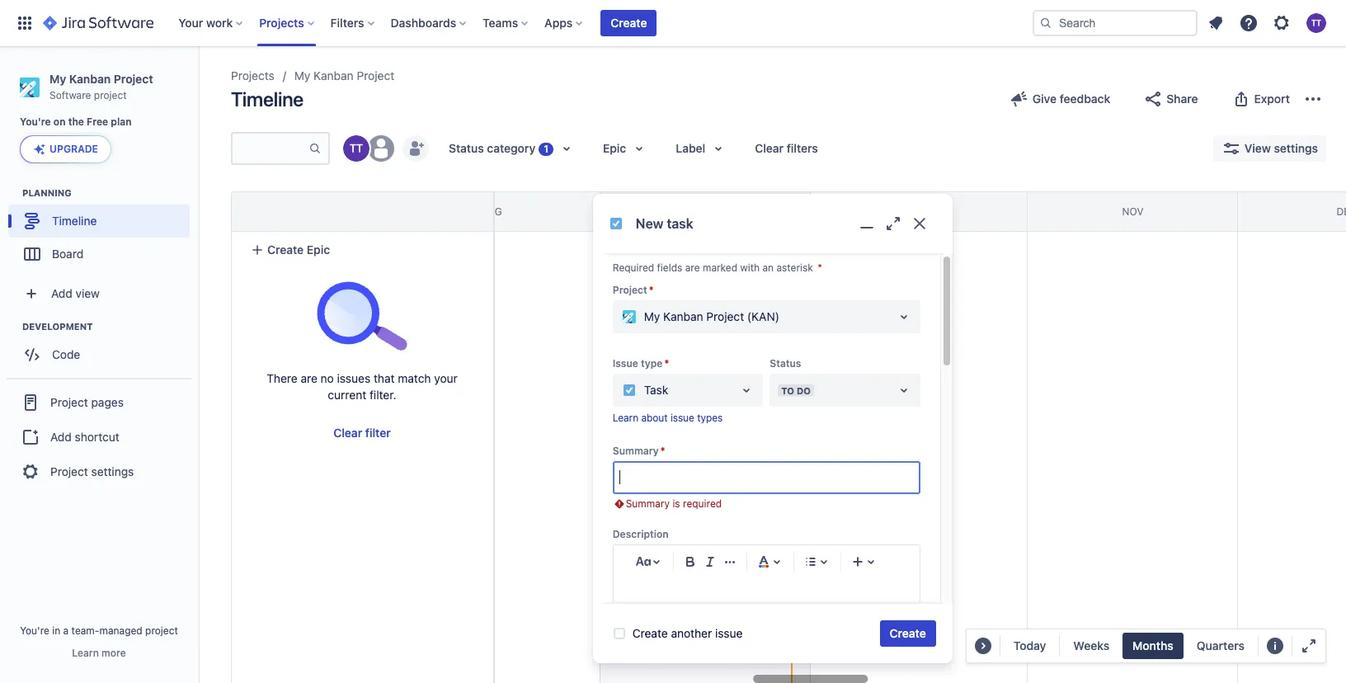 Task type: describe. For each thing, give the bounding box(es) containing it.
the
[[68, 116, 84, 128]]

board link
[[8, 238, 190, 271]]

create epic button
[[241, 235, 483, 265]]

summary is required
[[626, 497, 722, 510]]

your work button
[[173, 10, 249, 36]]

code link
[[8, 339, 190, 372]]

* right 'asterisk'
[[818, 262, 822, 274]]

settings for view settings
[[1274, 141, 1318, 155]]

project pages link
[[7, 385, 191, 421]]

weeks button
[[1064, 633, 1120, 659]]

project down required in the top left of the page
[[613, 284, 648, 296]]

project *
[[613, 284, 654, 296]]

enter full screen image
[[1299, 636, 1319, 656]]

sep
[[696, 205, 715, 218]]

board
[[52, 247, 83, 261]]

view settings image
[[1222, 139, 1242, 158]]

search image
[[1040, 17, 1053, 30]]

no
[[321, 371, 334, 385]]

your work
[[178, 16, 233, 30]]

quarters
[[1197, 639, 1245, 653]]

my kanban project
[[294, 68, 395, 83]]

clear filter button
[[324, 420, 401, 446]]

notifications image
[[1206, 13, 1226, 33]]

projects button
[[254, 10, 321, 36]]

aug
[[481, 205, 502, 218]]

epic button
[[593, 135, 659, 162]]

clear for clear filters
[[755, 141, 784, 155]]

view settings button
[[1213, 135, 1327, 162]]

weeks
[[1074, 639, 1110, 653]]

kanban for my kanban project (kan)
[[663, 310, 703, 324]]

add shortcut
[[50, 430, 119, 444]]

project pages
[[50, 395, 124, 409]]

required
[[613, 262, 654, 274]]

you're for you're in a team-managed project
[[20, 625, 49, 637]]

teams
[[483, 16, 518, 30]]

more formatting image
[[720, 552, 740, 572]]

clear for clear filter
[[334, 426, 362, 440]]

learn about issue types link
[[613, 412, 723, 424]]

code
[[52, 347, 80, 361]]

an
[[763, 262, 774, 274]]

italic ⌘i image
[[700, 552, 720, 572]]

planning
[[22, 188, 72, 198]]

your
[[178, 16, 203, 30]]

create another issue
[[633, 626, 743, 640]]

type
[[641, 357, 663, 370]]

lists image
[[801, 552, 821, 572]]

is
[[673, 497, 680, 510]]

add shortcut button
[[7, 421, 191, 454]]

create epic
[[267, 243, 330, 257]]

months
[[1133, 639, 1174, 653]]

Search timeline text field
[[233, 134, 309, 163]]

you're on the free plan
[[20, 116, 132, 128]]

about
[[641, 412, 668, 424]]

learn for learn more
[[72, 647, 99, 659]]

free
[[87, 116, 108, 128]]

your
[[434, 371, 458, 385]]

task
[[644, 383, 668, 397]]

quarters button
[[1187, 633, 1255, 659]]

Description - Main content area, start typing to enter text. text field
[[637, 598, 897, 637]]

project inside "link"
[[357, 68, 395, 83]]

a
[[63, 625, 69, 637]]

your profile and settings image
[[1307, 13, 1327, 33]]

plan
[[111, 116, 132, 128]]

status for status category 1
[[449, 141, 484, 155]]

help image
[[1239, 13, 1259, 33]]

unassigned image
[[368, 135, 394, 162]]

required fields are marked with an asterisk *
[[613, 262, 822, 274]]

summary *
[[613, 444, 665, 457]]

new task image
[[609, 217, 623, 230]]

match
[[398, 371, 431, 385]]

projects for the projects popup button
[[259, 16, 304, 30]]

* right type
[[664, 357, 669, 370]]

1 vertical spatial create button
[[880, 620, 936, 647]]

project down add
[[50, 464, 88, 478]]

* down the learn about issue types
[[661, 444, 665, 457]]

project left (kan)
[[707, 310, 744, 324]]

filter.
[[370, 388, 397, 402]]

pages
[[91, 395, 124, 409]]

terry turtle image
[[343, 135, 370, 162]]

filters button
[[326, 10, 381, 36]]

issues
[[337, 371, 371, 385]]

kanban for my kanban project software project
[[69, 72, 111, 86]]

project inside my kanban project software project
[[114, 72, 153, 86]]

are inside "there are no issues that match your current filter."
[[301, 371, 318, 385]]

more
[[102, 647, 126, 659]]

task
[[667, 216, 694, 231]]

legend image
[[1266, 636, 1285, 656]]

team-
[[71, 625, 99, 637]]

summary for summary is required
[[626, 497, 670, 510]]

add
[[50, 430, 72, 444]]

share
[[1167, 92, 1198, 106]]

managed
[[99, 625, 142, 637]]

issue
[[613, 357, 638, 370]]

open image for project
[[894, 307, 914, 327]]

asterisk
[[777, 262, 813, 274]]

label button
[[666, 135, 739, 162]]

current
[[328, 388, 367, 402]]

today
[[1014, 639, 1047, 653]]

months button
[[1123, 633, 1184, 659]]

with
[[740, 262, 760, 274]]

to do
[[782, 385, 811, 396]]

view
[[1245, 141, 1271, 155]]

apps
[[545, 16, 573, 30]]

project inside my kanban project software project
[[94, 89, 127, 101]]

project settings link
[[7, 454, 191, 490]]

1
[[544, 143, 549, 155]]

export button
[[1222, 86, 1300, 112]]



Task type: locate. For each thing, give the bounding box(es) containing it.
settings image
[[1272, 13, 1292, 33]]

development group
[[8, 320, 197, 377]]

clear filters button
[[745, 135, 828, 162]]

my inside my kanban project software project
[[50, 72, 66, 86]]

projects right the "sidebar navigation" image
[[231, 68, 275, 83]]

epic inside the epic dropdown button
[[603, 141, 626, 155]]

kanban up software at the left
[[69, 72, 111, 86]]

* down required in the top left of the page
[[649, 284, 654, 296]]

go full screen image
[[883, 214, 903, 233]]

open image for status
[[894, 380, 914, 400]]

summary
[[613, 444, 659, 457], [626, 497, 670, 510]]

0 vertical spatial are
[[685, 262, 700, 274]]

1 horizontal spatial kanban
[[314, 68, 354, 83]]

1 vertical spatial epic
[[307, 243, 330, 257]]

sidebar navigation image
[[180, 66, 216, 99]]

0 horizontal spatial project
[[94, 89, 127, 101]]

filter
[[365, 426, 391, 440]]

teams button
[[478, 10, 535, 36]]

0 vertical spatial epic
[[603, 141, 626, 155]]

development
[[22, 321, 93, 332]]

1 horizontal spatial issue
[[715, 626, 743, 640]]

2 open image from the top
[[894, 380, 914, 400]]

kanban inside "link"
[[314, 68, 354, 83]]

1 horizontal spatial create button
[[880, 620, 936, 647]]

1 you're from the top
[[20, 116, 51, 128]]

open image
[[894, 307, 914, 327], [894, 380, 914, 400]]

feedback
[[1060, 92, 1111, 106]]

issue for another
[[715, 626, 743, 640]]

0 vertical spatial status
[[449, 141, 484, 155]]

my down project *
[[644, 310, 660, 324]]

there
[[267, 371, 298, 385]]

my for my kanban project
[[294, 68, 311, 83]]

create button
[[601, 10, 657, 36], [880, 620, 936, 647]]

settings
[[1274, 141, 1318, 155], [91, 464, 134, 478]]

group
[[7, 378, 191, 495]]

0 vertical spatial create button
[[601, 10, 657, 36]]

dashboards button
[[386, 10, 473, 36]]

project
[[357, 68, 395, 83], [114, 72, 153, 86], [613, 284, 648, 296], [707, 310, 744, 324], [50, 395, 88, 409], [50, 464, 88, 478]]

0 vertical spatial timeline
[[231, 87, 304, 111]]

0 vertical spatial settings
[[1274, 141, 1318, 155]]

settings down add shortcut button
[[91, 464, 134, 478]]

clear filter
[[334, 426, 391, 440]]

1 vertical spatial projects
[[231, 68, 275, 83]]

planning group
[[8, 187, 197, 276]]

status
[[449, 141, 484, 155], [770, 357, 802, 370]]

1 vertical spatial you're
[[20, 625, 49, 637]]

projects inside popup button
[[259, 16, 304, 30]]

dashboards
[[391, 16, 456, 30]]

discard & close image
[[910, 214, 930, 233]]

banner
[[0, 0, 1347, 46]]

0 vertical spatial you're
[[20, 116, 51, 128]]

0 vertical spatial issue
[[671, 412, 695, 424]]

that
[[374, 371, 395, 385]]

open image
[[737, 380, 757, 400]]

error image
[[613, 497, 626, 510]]

summary down about
[[613, 444, 659, 457]]

1 horizontal spatial epic
[[603, 141, 626, 155]]

my right projects "link"
[[294, 68, 311, 83]]

summary for summary *
[[613, 444, 659, 457]]

timeline inside timeline link
[[52, 214, 97, 228]]

view settings
[[1245, 141, 1318, 155]]

you're left on
[[20, 116, 51, 128]]

you're for you're on the free plan
[[20, 116, 51, 128]]

timeline up board
[[52, 214, 97, 228]]

you're left in on the left of the page
[[20, 625, 49, 637]]

add people image
[[406, 139, 426, 158]]

status for status
[[770, 357, 802, 370]]

you're in a team-managed project
[[20, 625, 178, 637]]

1 vertical spatial summary
[[626, 497, 670, 510]]

0 vertical spatial learn
[[613, 412, 639, 424]]

0 horizontal spatial status
[[449, 141, 484, 155]]

1 horizontal spatial timeline
[[231, 87, 304, 111]]

1 vertical spatial clear
[[334, 426, 362, 440]]

share button
[[1134, 86, 1208, 112]]

oct
[[909, 205, 930, 218]]

0 vertical spatial project
[[94, 89, 127, 101]]

0 horizontal spatial epic
[[307, 243, 330, 257]]

clear inside clear filters button
[[755, 141, 784, 155]]

share image
[[1144, 89, 1164, 109]]

there are no issues that match your current filter.
[[267, 371, 458, 402]]

0 vertical spatial clear
[[755, 141, 784, 155]]

project down filters popup button
[[357, 68, 395, 83]]

0 horizontal spatial settings
[[91, 464, 134, 478]]

kanban for my kanban project
[[314, 68, 354, 83]]

1 horizontal spatial status
[[770, 357, 802, 370]]

upgrade button
[[21, 136, 110, 163]]

clear left filters at the right
[[755, 141, 784, 155]]

learn more
[[72, 647, 126, 659]]

description
[[613, 528, 669, 540]]

1 vertical spatial status
[[770, 357, 802, 370]]

1 horizontal spatial my
[[294, 68, 311, 83]]

1 horizontal spatial learn
[[613, 412, 639, 424]]

settings inside dropdown button
[[1274, 141, 1318, 155]]

learn inside button
[[72, 647, 99, 659]]

group containing project pages
[[7, 378, 191, 495]]

1 open image from the top
[[894, 307, 914, 327]]

Search field
[[1033, 10, 1198, 36]]

work
[[206, 16, 233, 30]]

1 horizontal spatial project
[[145, 625, 178, 637]]

learn down team-
[[72, 647, 99, 659]]

you're
[[20, 116, 51, 128], [20, 625, 49, 637]]

issue right another
[[715, 626, 743, 640]]

give feedback button
[[1000, 86, 1121, 112]]

1 vertical spatial settings
[[91, 464, 134, 478]]

2 horizontal spatial my
[[644, 310, 660, 324]]

issue type *
[[613, 357, 669, 370]]

1 vertical spatial are
[[301, 371, 318, 385]]

software
[[50, 89, 91, 101]]

None text field
[[614, 463, 919, 492]]

kanban inside my kanban project software project
[[69, 72, 111, 86]]

bold ⌘b image
[[680, 552, 700, 572]]

learn
[[613, 412, 639, 424], [72, 647, 99, 659]]

de
[[1337, 205, 1347, 218]]

clear inside clear filter 'button'
[[334, 426, 362, 440]]

jira software image
[[43, 13, 154, 33], [43, 13, 154, 33]]

create button inside primary element
[[601, 10, 657, 36]]

fields
[[657, 262, 683, 274]]

settings for project settings
[[91, 464, 134, 478]]

today button
[[1004, 633, 1056, 659]]

learn for learn about issue types
[[613, 412, 639, 424]]

0 horizontal spatial kanban
[[69, 72, 111, 86]]

0 horizontal spatial timeline
[[52, 214, 97, 228]]

my kanban project link
[[294, 66, 395, 86]]

settings inside group
[[91, 464, 134, 478]]

project up plan
[[114, 72, 153, 86]]

0 vertical spatial projects
[[259, 16, 304, 30]]

issue for about
[[671, 412, 695, 424]]

are right fields
[[685, 262, 700, 274]]

status category 1
[[449, 141, 549, 155]]

0 horizontal spatial create button
[[601, 10, 657, 36]]

project right managed
[[145, 625, 178, 637]]

projects
[[259, 16, 304, 30], [231, 68, 275, 83]]

epic inside create epic button
[[307, 243, 330, 257]]

my for my kanban project software project
[[50, 72, 66, 86]]

do
[[797, 385, 811, 396]]

to
[[782, 385, 795, 396]]

category
[[487, 141, 536, 155]]

timeline down projects "link"
[[231, 87, 304, 111]]

0 horizontal spatial are
[[301, 371, 318, 385]]

my inside "link"
[[294, 68, 311, 83]]

timeline
[[231, 87, 304, 111], [52, 214, 97, 228]]

0 horizontal spatial my
[[50, 72, 66, 86]]

(kan)
[[747, 310, 780, 324]]

kanban down fields
[[663, 310, 703, 324]]

status left category
[[449, 141, 484, 155]]

0 vertical spatial summary
[[613, 444, 659, 457]]

1 vertical spatial timeline
[[52, 214, 97, 228]]

required
[[683, 497, 722, 510]]

appswitcher icon image
[[15, 13, 35, 33]]

apps button
[[540, 10, 589, 36]]

create inside primary element
[[611, 16, 647, 30]]

learn left about
[[613, 412, 639, 424]]

issue left types
[[671, 412, 695, 424]]

project up add
[[50, 395, 88, 409]]

are
[[685, 262, 700, 274], [301, 371, 318, 385]]

my for my kanban project (kan)
[[644, 310, 660, 324]]

are left "no"
[[301, 371, 318, 385]]

label
[[676, 141, 706, 155]]

2 you're from the top
[[20, 625, 49, 637]]

my up software at the left
[[50, 72, 66, 86]]

settings right view
[[1274, 141, 1318, 155]]

my kanban project software project
[[50, 72, 153, 101]]

1 vertical spatial open image
[[894, 380, 914, 400]]

*
[[818, 262, 822, 274], [649, 284, 654, 296], [664, 357, 669, 370], [661, 444, 665, 457]]

0 vertical spatial open image
[[894, 307, 914, 327]]

primary element
[[10, 0, 1033, 46]]

new task
[[636, 216, 694, 231]]

learn more button
[[72, 647, 126, 660]]

summary left is
[[626, 497, 670, 510]]

on
[[54, 116, 66, 128]]

export icon image
[[1231, 89, 1251, 109]]

banner containing your work
[[0, 0, 1347, 46]]

in
[[52, 625, 60, 637]]

2 horizontal spatial kanban
[[663, 310, 703, 324]]

give
[[1033, 92, 1057, 106]]

another
[[671, 626, 712, 640]]

create inside button
[[267, 243, 304, 257]]

marked
[[703, 262, 738, 274]]

filters
[[331, 16, 364, 30]]

1 vertical spatial learn
[[72, 647, 99, 659]]

shortcut
[[75, 430, 119, 444]]

filters
[[787, 141, 818, 155]]

kanban down the filters
[[314, 68, 354, 83]]

projects link
[[231, 66, 275, 86]]

1 vertical spatial project
[[145, 625, 178, 637]]

1 vertical spatial issue
[[715, 626, 743, 640]]

clear left the 'filter'
[[334, 426, 362, 440]]

status up to
[[770, 357, 802, 370]]

export
[[1255, 92, 1290, 106]]

my
[[294, 68, 311, 83], [50, 72, 66, 86], [644, 310, 660, 324]]

0 horizontal spatial clear
[[334, 426, 362, 440]]

1 horizontal spatial are
[[685, 262, 700, 274]]

0 horizontal spatial issue
[[671, 412, 695, 424]]

text styles image
[[633, 552, 653, 572]]

1 horizontal spatial clear
[[755, 141, 784, 155]]

0 horizontal spatial learn
[[72, 647, 99, 659]]

project settings
[[50, 464, 134, 478]]

1 horizontal spatial settings
[[1274, 141, 1318, 155]]

timeline link
[[8, 205, 190, 238]]

issue
[[671, 412, 695, 424], [715, 626, 743, 640]]

projects for projects "link"
[[231, 68, 275, 83]]

minimize image
[[857, 214, 877, 233]]

project up plan
[[94, 89, 127, 101]]

projects up projects "link"
[[259, 16, 304, 30]]

upgrade
[[50, 143, 98, 155]]



Task type: vqa. For each thing, say whether or not it's contained in the screenshot.
Crowdsource
no



